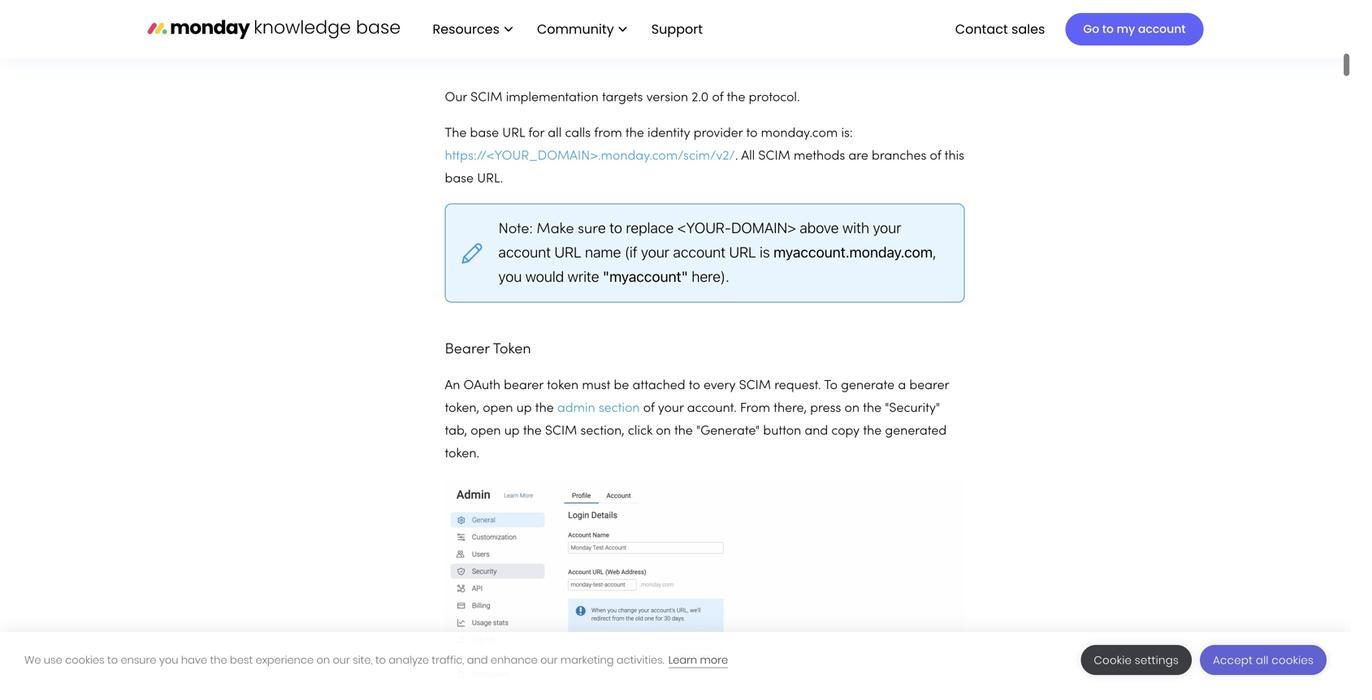 Task type: locate. For each thing, give the bounding box(es) containing it.
0 vertical spatial and
[[805, 425, 828, 438]]

accept
[[1213, 653, 1253, 668]]

to inside e to replace <your-domain> above with your account url name (if your account url is
[[610, 219, 623, 236]]

1 horizontal spatial all
[[1256, 653, 1269, 668]]

you left would
[[499, 268, 522, 285]]

of left this
[[930, 150, 941, 163]]

1 horizontal spatial of
[[712, 92, 724, 104]]

0 horizontal spatial of
[[643, 403, 655, 415]]

and
[[805, 425, 828, 438], [467, 653, 488, 668]]

1 vertical spatial on
[[656, 425, 671, 438]]

bearer
[[504, 380, 544, 392], [910, 380, 949, 392]]

are
[[849, 150, 869, 163]]

scim up from
[[739, 380, 771, 392]]

e
[[598, 219, 606, 236]]

1 bearer from the left
[[504, 380, 544, 392]]

all right the for
[[548, 128, 562, 140]]

1 horizontal spatial and
[[805, 425, 828, 438]]

resources
[[433, 20, 500, 38]]

admin
[[557, 403, 595, 415]]

0 horizontal spatial our
[[333, 653, 350, 668]]

base right the
[[470, 128, 499, 140]]

main element
[[417, 0, 1204, 59]]

account down note:
[[499, 243, 551, 261]]

of
[[712, 92, 724, 104], [930, 150, 941, 163], [643, 403, 655, 415]]

implementation
[[506, 92, 599, 104]]

the down open up the admin section
[[523, 425, 542, 438]]

write
[[568, 268, 599, 285]]

support
[[652, 20, 703, 38]]

request.
[[775, 380, 821, 392]]

1 horizontal spatial cookies
[[1272, 653, 1314, 668]]

on up the copy
[[845, 403, 860, 415]]

domain>
[[731, 219, 796, 236]]

bearer right a
[[910, 380, 949, 392]]

the left best
[[210, 653, 227, 668]]

use
[[44, 653, 62, 668]]

to right go
[[1103, 21, 1114, 37]]

the down account.
[[675, 425, 693, 438]]

copy
[[832, 425, 860, 438]]

the right the copy
[[863, 425, 882, 438]]

1 horizontal spatial our
[[541, 653, 558, 668]]

1 vertical spatial up
[[504, 425, 520, 438]]

of inside "of your account. from there, press on the "security" tab, open up the scim section, click on the "generate" button and copy the generated token."
[[643, 403, 655, 415]]

contact sales
[[956, 20, 1045, 38]]

and right 'traffic,' on the bottom
[[467, 653, 488, 668]]

with
[[843, 219, 870, 236]]

account.
[[687, 403, 737, 415]]

1 vertical spatial you
[[159, 653, 178, 668]]

site,
[[353, 653, 373, 668]]

and down press
[[805, 425, 828, 438]]

0 horizontal spatial bearer
[[504, 380, 544, 392]]

2 horizontal spatial on
[[845, 403, 860, 415]]

0 horizontal spatial cookies
[[65, 653, 105, 668]]

2 vertical spatial your
[[658, 403, 684, 415]]

dialog containing cookie settings
[[0, 632, 1352, 688]]

monday.com logo image
[[148, 12, 400, 46]]

you inside , you would write
[[499, 268, 522, 285]]

all
[[548, 128, 562, 140], [1256, 653, 1269, 668]]

base inside all scim methods are branches of this base url.
[[445, 173, 474, 185]]

url left the for
[[502, 128, 525, 140]]

my
[[1117, 21, 1136, 37]]

open right tab,
[[471, 425, 501, 438]]

cookies right use
[[65, 653, 105, 668]]

url left is
[[729, 243, 756, 261]]

e to replace <your-domain> above with your account url name (if your account url is
[[499, 219, 902, 261]]

you
[[499, 268, 522, 285], [159, 653, 178, 668]]

0 horizontal spatial you
[[159, 653, 178, 668]]

0 vertical spatial all
[[548, 128, 562, 140]]

base left url.
[[445, 173, 474, 185]]

cookies right 'accept'
[[1272, 653, 1314, 668]]

accept all cookies
[[1213, 653, 1314, 668]]

accept all cookies button
[[1200, 645, 1327, 675]]

best
[[230, 653, 253, 668]]

go to my account
[[1084, 21, 1186, 37]]

section,
[[581, 425, 625, 438]]

on right click on the left of page
[[656, 425, 671, 438]]

1 vertical spatial and
[[467, 653, 488, 668]]

token,
[[445, 403, 479, 415]]

cookies inside button
[[1272, 653, 1314, 668]]

to right e
[[610, 219, 623, 236]]

more
[[700, 653, 728, 668]]

calls
[[565, 128, 591, 140]]

cookies
[[65, 653, 105, 668], [1272, 653, 1314, 668]]

admin section link
[[557, 403, 640, 415]]

your down 'attached'
[[658, 403, 684, 415]]

0 horizontal spatial on
[[317, 653, 330, 668]]

all right 'accept'
[[1256, 653, 1269, 668]]

0 horizontal spatial account
[[499, 243, 551, 261]]

to right site,
[[375, 653, 386, 668]]

on
[[845, 403, 860, 415], [656, 425, 671, 438], [317, 653, 330, 668]]

go
[[1084, 21, 1100, 37]]

all
[[741, 150, 755, 163]]

your right with at the right top of the page
[[873, 219, 902, 236]]

of up click on the left of page
[[643, 403, 655, 415]]

and inside "of your account. from there, press on the "security" tab, open up the scim section, click on the "generate" button and copy the generated token."
[[805, 425, 828, 438]]

community link
[[529, 15, 635, 43]]

above
[[800, 219, 839, 236]]

to left every
[[689, 380, 700, 392]]

open down oauth
[[483, 403, 513, 415]]

we
[[24, 653, 41, 668]]

myaccount.monday.com
[[774, 243, 933, 261]]

1 horizontal spatial account
[[673, 243, 726, 261]]

learn more link
[[669, 653, 728, 668]]

list
[[417, 0, 716, 59]]

branches
[[872, 150, 927, 163]]

contact
[[956, 20, 1008, 38]]

2 our from the left
[[541, 653, 558, 668]]

up down open up the admin section
[[504, 425, 520, 438]]

our right enhance
[[541, 653, 558, 668]]

the inside dialog
[[210, 653, 227, 668]]

is:
[[842, 128, 853, 140]]

1 vertical spatial all
[[1256, 653, 1269, 668]]

to inside the an oauth bearer token must be attached to every scim request. to generate a bearer token,
[[689, 380, 700, 392]]

up left admin
[[517, 403, 532, 415]]

dialog
[[0, 632, 1352, 688]]

2 vertical spatial of
[[643, 403, 655, 415]]

1 cookies from the left
[[65, 653, 105, 668]]

monday.com
[[761, 128, 838, 140]]

url down make
[[555, 243, 582, 261]]

on right experience
[[317, 653, 330, 668]]

2 cookies from the left
[[1272, 653, 1314, 668]]

scim down open up the admin section
[[545, 425, 577, 438]]

analyze
[[389, 653, 429, 668]]

our left site,
[[333, 653, 350, 668]]

0 vertical spatial up
[[517, 403, 532, 415]]

account right my
[[1139, 21, 1186, 37]]

support link
[[643, 15, 716, 43], [652, 20, 708, 38]]

your
[[873, 219, 902, 236], [641, 243, 670, 261], [658, 403, 684, 415]]

1 vertical spatial open
[[471, 425, 501, 438]]

1 horizontal spatial you
[[499, 268, 522, 285]]

token.
[[445, 448, 480, 460]]

you left have
[[159, 653, 178, 668]]

1 vertical spatial of
[[930, 150, 941, 163]]

oauth
[[464, 380, 501, 392]]

scim right all
[[759, 150, 791, 163]]

to
[[1103, 21, 1114, 37], [746, 128, 758, 140], [610, 219, 623, 236], [689, 380, 700, 392], [107, 653, 118, 668], [375, 653, 386, 668]]

0 vertical spatial your
[[873, 219, 902, 236]]

, you would write
[[499, 243, 937, 285]]

bearer down the token
[[504, 380, 544, 392]]

0 horizontal spatial and
[[467, 653, 488, 668]]

tab,
[[445, 425, 467, 438]]

2 vertical spatial on
[[317, 653, 330, 668]]

our
[[333, 653, 350, 668], [541, 653, 558, 668]]

url.
[[477, 173, 503, 185]]

scim
[[471, 92, 503, 104], [759, 150, 791, 163], [739, 380, 771, 392], [545, 425, 577, 438]]

to left ensure
[[107, 653, 118, 668]]

1 horizontal spatial on
[[656, 425, 671, 438]]

cookie settings button
[[1081, 645, 1192, 675]]

account down <your-
[[673, 243, 726, 261]]

enhance
[[491, 653, 538, 668]]

2.0
[[692, 92, 709, 104]]

on inside dialog
[[317, 653, 330, 668]]

1 vertical spatial base
[[445, 173, 474, 185]]

identity
[[648, 128, 690, 140]]

2 horizontal spatial account
[[1139, 21, 1186, 37]]

this
[[945, 150, 965, 163]]

of right 2.0
[[712, 92, 724, 104]]

your right (if
[[641, 243, 670, 261]]

cookie
[[1094, 653, 1132, 668]]

community
[[537, 20, 614, 38]]

2 horizontal spatial of
[[930, 150, 941, 163]]

0 vertical spatial you
[[499, 268, 522, 285]]

learn
[[669, 653, 697, 668]]

1 horizontal spatial bearer
[[910, 380, 949, 392]]



Task type: vqa. For each thing, say whether or not it's contained in the screenshot.
Nonprofits
no



Task type: describe. For each thing, give the bounding box(es) containing it.
scim right our
[[471, 92, 503, 104]]

0 vertical spatial of
[[712, 92, 724, 104]]

https://<your_domain>.monday.com/scim/v2/
[[445, 150, 735, 163]]

account inside 'link'
[[1139, 21, 1186, 37]]

our
[[445, 92, 467, 104]]

all scim methods are branches of this base url.
[[445, 150, 965, 185]]

contact sales link
[[947, 15, 1054, 43]]

methods
[[794, 150, 845, 163]]

scim inside the an oauth bearer token must be attached to every scim request. to generate a bearer token,
[[739, 380, 771, 392]]

version
[[647, 92, 688, 104]]

0 horizontal spatial url
[[502, 128, 525, 140]]

(if
[[625, 243, 638, 261]]

2 horizontal spatial url
[[729, 243, 756, 261]]

to inside 'link'
[[1103, 21, 1114, 37]]

generated
[[885, 425, 947, 438]]

would
[[526, 268, 564, 285]]

0 horizontal spatial all
[[548, 128, 562, 140]]

up inside "of your account. from there, press on the "security" tab, open up the scim section, click on the "generate" button and copy the generated token."
[[504, 425, 520, 438]]

,
[[933, 243, 937, 261]]

click
[[628, 425, 653, 438]]

targets
[[602, 92, 643, 104]]

and inside dialog
[[467, 653, 488, 668]]

we use cookies to ensure you have the best experience on our site, to analyze traffic, and enhance our marketing activities. learn more
[[24, 653, 728, 668]]

there,
[[774, 403, 807, 415]]

"security"
[[885, 403, 940, 415]]

token
[[547, 380, 579, 392]]

make
[[537, 223, 574, 236]]

is
[[760, 243, 770, 261]]

of your account. from there, press on the "security" tab, open up the scim section, click on the "generate" button and copy the generated token.
[[445, 403, 947, 460]]

experience
[[256, 653, 314, 668]]

here).
[[692, 268, 730, 285]]

bearer token
[[445, 343, 531, 357]]

from
[[740, 403, 770, 415]]

you inside dialog
[[159, 653, 178, 668]]

1 our from the left
[[333, 653, 350, 668]]

"myaccount" here).
[[603, 268, 730, 285]]

2 bearer from the left
[[910, 380, 949, 392]]

your inside "of your account. from there, press on the "security" tab, open up the scim section, click on the "generate" button and copy the generated token."
[[658, 403, 684, 415]]

an oauth bearer token must be attached to every scim request. to generate a bearer token,
[[445, 380, 949, 415]]

list containing resources
[[417, 0, 716, 59]]

1 horizontal spatial url
[[555, 243, 582, 261]]

attached
[[633, 380, 686, 392]]

the
[[445, 128, 467, 140]]

sales
[[1012, 20, 1045, 38]]

0 vertical spatial base
[[470, 128, 499, 140]]

https://<your_domain>.monday.com/scim/v2/ .
[[445, 150, 741, 163]]

cookies for all
[[1272, 653, 1314, 668]]

our scim implementation targets version 2.0 of the protocol.
[[445, 92, 800, 104]]

activities.
[[617, 653, 665, 668]]

the right 2.0
[[727, 92, 746, 104]]

sur
[[578, 223, 598, 236]]

note: make sur
[[499, 223, 598, 236]]

resources link
[[425, 15, 521, 43]]

the down token
[[535, 403, 554, 415]]

.
[[735, 150, 738, 163]]

to
[[824, 380, 838, 392]]

"generate"
[[697, 425, 760, 438]]

https://<your_domain>.monday.com/scim/v2/ link
[[445, 150, 735, 163]]

of inside all scim methods are branches of this base url.
[[930, 150, 941, 163]]

every
[[704, 380, 736, 392]]

cookie settings
[[1094, 653, 1179, 668]]

to up all
[[746, 128, 758, 140]]

press
[[810, 403, 841, 415]]

cpt2105231258 1337x735.gif image
[[445, 479, 965, 688]]

token
[[493, 343, 531, 357]]

button
[[763, 425, 802, 438]]

replace
[[626, 219, 674, 236]]

the right from
[[626, 128, 644, 140]]

open inside "of your account. from there, press on the "security" tab, open up the scim section, click on the "generate" button and copy the generated token."
[[471, 425, 501, 438]]

the down "generate"
[[863, 403, 882, 415]]

generate
[[841, 380, 895, 392]]

0 vertical spatial on
[[845, 403, 860, 415]]

have
[[181, 653, 207, 668]]

an
[[445, 380, 460, 392]]

must
[[582, 380, 611, 392]]

scim inside all scim methods are branches of this base url.
[[759, 150, 791, 163]]

protocol.
[[749, 92, 800, 104]]

<your-
[[678, 219, 731, 236]]

from
[[594, 128, 622, 140]]

scim inside "of your account. from there, press on the "security" tab, open up the scim section, click on the "generate" button and copy the generated token."
[[545, 425, 577, 438]]

ensure
[[121, 653, 156, 668]]

open up the admin section
[[483, 403, 640, 415]]

cookies for use
[[65, 653, 105, 668]]

0 vertical spatial open
[[483, 403, 513, 415]]

go to my account link
[[1066, 13, 1204, 46]]

settings
[[1135, 653, 1179, 668]]

for
[[529, 128, 545, 140]]

"myaccount"
[[603, 268, 688, 285]]

section
[[599, 403, 640, 415]]

provider
[[694, 128, 743, 140]]

marketing
[[561, 653, 614, 668]]

traffic,
[[432, 653, 464, 668]]

all inside button
[[1256, 653, 1269, 668]]

1 vertical spatial your
[[641, 243, 670, 261]]

name
[[585, 243, 621, 261]]

bearer
[[445, 343, 490, 357]]

a
[[898, 380, 906, 392]]



